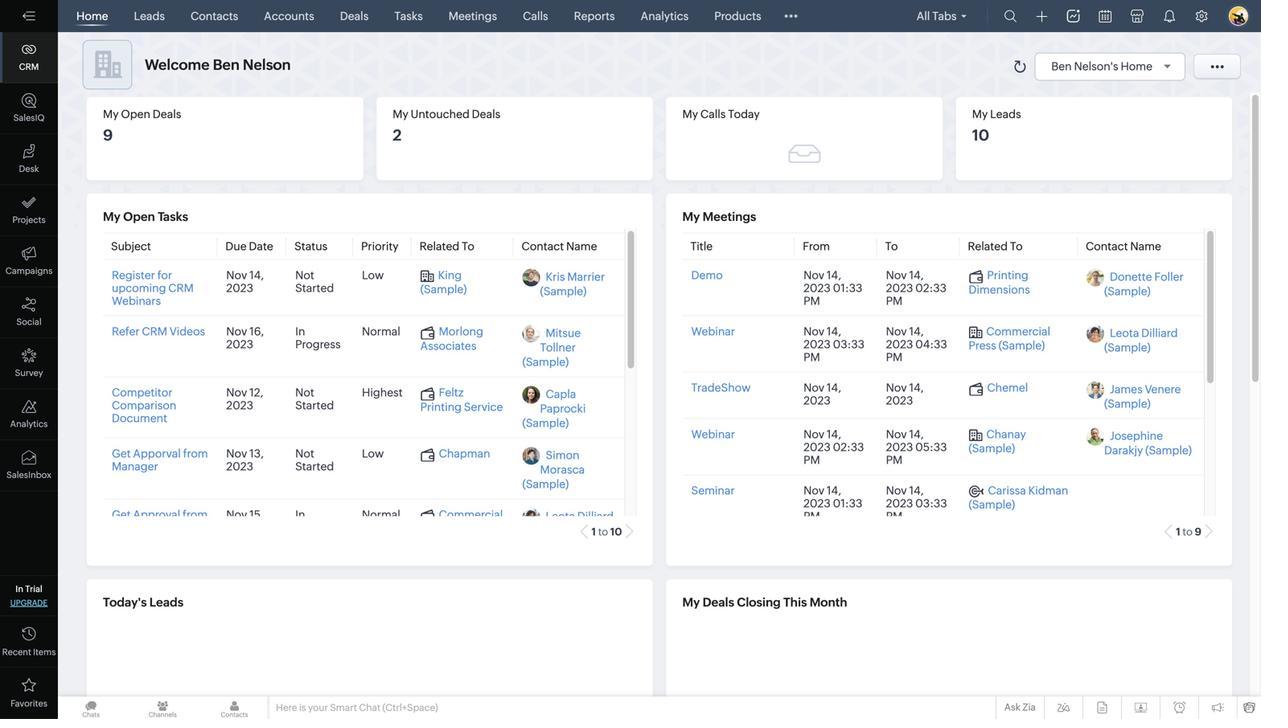 Task type: locate. For each thing, give the bounding box(es) containing it.
analytics up the salesinbox link
[[10, 419, 48, 429]]

meetings link
[[442, 0, 504, 32]]

chat
[[359, 703, 381, 714]]

marketplace image
[[1131, 10, 1144, 23]]

analytics right reports
[[641, 10, 689, 23]]

salesiq
[[13, 113, 45, 123]]

all tabs
[[917, 10, 957, 23]]

campaigns
[[5, 266, 53, 276]]

analytics link down survey
[[0, 390, 58, 441]]

0 horizontal spatial analytics
[[10, 419, 48, 429]]

zia
[[1023, 703, 1036, 713]]

reports
[[574, 10, 615, 23]]

leads link
[[128, 0, 171, 32]]

1 vertical spatial analytics link
[[0, 390, 58, 441]]

1 vertical spatial analytics
[[10, 419, 48, 429]]

salesinbox
[[6, 470, 51, 481]]

tasks
[[394, 10, 423, 23]]

products link
[[708, 0, 768, 32]]

sales motivator image
[[1067, 10, 1080, 23]]

projects link
[[0, 185, 58, 236]]

analytics link right reports
[[634, 0, 695, 32]]

crm
[[19, 62, 39, 72]]

crm link
[[0, 32, 58, 83]]

contacts image
[[201, 697, 267, 720]]

analytics link
[[634, 0, 695, 32], [0, 390, 58, 441]]

campaigns link
[[0, 236, 58, 288]]

chats image
[[58, 697, 124, 720]]

(ctrl+space)
[[382, 703, 438, 714]]

home
[[76, 10, 108, 23]]

deals link
[[334, 0, 375, 32]]

favorites
[[11, 699, 47, 709]]

deals
[[340, 10, 369, 23]]

calls link
[[516, 0, 555, 32]]

salesiq link
[[0, 83, 58, 134]]

your
[[308, 703, 328, 714]]

all
[[917, 10, 930, 23]]

calendar image
[[1099, 10, 1111, 23]]

analytics
[[641, 10, 689, 23], [10, 419, 48, 429]]

survey
[[15, 368, 43, 378]]

0 vertical spatial analytics
[[641, 10, 689, 23]]

search image
[[1004, 10, 1017, 23]]

ask
[[1004, 703, 1021, 713]]

0 vertical spatial analytics link
[[634, 0, 695, 32]]

social
[[16, 317, 42, 327]]

0 horizontal spatial analytics link
[[0, 390, 58, 441]]



Task type: describe. For each thing, give the bounding box(es) containing it.
upgrade
[[10, 599, 48, 608]]

items
[[33, 648, 56, 658]]

salesinbox link
[[0, 441, 58, 492]]

recent items
[[2, 648, 56, 658]]

reports link
[[568, 0, 621, 32]]

calls
[[523, 10, 548, 23]]

contacts
[[191, 10, 238, 23]]

notifications image
[[1163, 10, 1176, 23]]

desk link
[[0, 134, 58, 185]]

survey link
[[0, 339, 58, 390]]

1 horizontal spatial analytics
[[641, 10, 689, 23]]

tasks link
[[388, 0, 429, 32]]

desk
[[19, 164, 39, 174]]

quick actions image
[[1036, 11, 1048, 22]]

accounts
[[264, 10, 314, 23]]

in
[[16, 585, 23, 595]]

smart
[[330, 703, 357, 714]]

configure settings image
[[1195, 10, 1208, 23]]

is
[[299, 703, 306, 714]]

accounts link
[[258, 0, 321, 32]]

contacts link
[[184, 0, 245, 32]]

social link
[[0, 288, 58, 339]]

recent
[[2, 648, 31, 658]]

leads
[[134, 10, 165, 23]]

ask zia
[[1004, 703, 1036, 713]]

home link
[[70, 0, 115, 32]]

here is your smart chat (ctrl+space)
[[276, 703, 438, 714]]

products
[[714, 10, 761, 23]]

here
[[276, 703, 297, 714]]

projects
[[12, 215, 46, 225]]

meetings
[[449, 10, 497, 23]]

tabs
[[932, 10, 957, 23]]

trial
[[25, 585, 42, 595]]

channels image
[[130, 697, 196, 720]]

in trial upgrade
[[10, 585, 48, 608]]

1 horizontal spatial analytics link
[[634, 0, 695, 32]]



Task type: vqa. For each thing, say whether or not it's contained in the screenshot.
Setup
no



